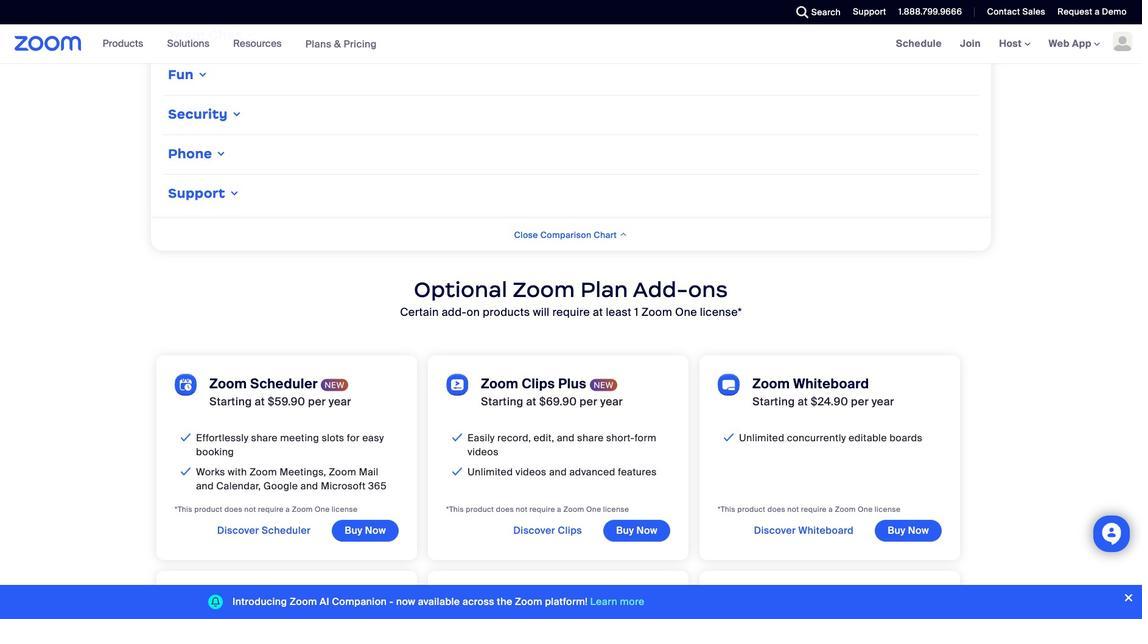 Task type: vqa. For each thing, say whether or not it's contained in the screenshot.
tab list
no



Task type: locate. For each thing, give the bounding box(es) containing it.
demo
[[1102, 6, 1127, 17]]

search
[[811, 7, 841, 18]]

new image
[[321, 379, 349, 391]]

0 horizontal spatial buy now
[[345, 524, 386, 537]]

resources
[[233, 37, 282, 50]]

0 horizontal spatial support
[[168, 185, 225, 202]]

right image for security
[[231, 110, 243, 120]]

1
[[634, 305, 639, 320]]

meeting
[[280, 432, 319, 445]]

right image right security
[[231, 110, 243, 120]]

3 product from the left
[[737, 505, 766, 515]]

plan
[[581, 277, 628, 303]]

year up editable
[[872, 395, 894, 409]]

year inside zoom whiteboard starting at $24.90 per year
[[872, 395, 894, 409]]

close comparison chart
[[514, 230, 619, 241]]

join
[[960, 37, 981, 50]]

a down google on the bottom of page
[[286, 505, 290, 515]]

1 horizontal spatial year
[[600, 395, 623, 409]]

support down "phone"
[[168, 185, 225, 202]]

whiteboard inside zoom whiteboard starting at $24.90 per year
[[793, 375, 869, 393]]

1 product from the left
[[194, 505, 222, 515]]

0 horizontal spatial per
[[308, 395, 326, 409]]

2 *this from the left
[[446, 505, 464, 515]]

year down new image
[[329, 395, 351, 409]]

0 vertical spatial whiteboard
[[793, 375, 869, 393]]

scheduler down google on the bottom of page
[[262, 524, 311, 537]]

1 horizontal spatial clips
[[558, 524, 582, 537]]

1 vertical spatial unlimited
[[468, 466, 513, 479]]

editable
[[849, 432, 887, 445]]

starting at $69.90 per year
[[481, 395, 623, 409]]

2 horizontal spatial buy
[[888, 524, 905, 537]]

1 *this product does not require a zoom one license from the left
[[175, 505, 358, 515]]

join link
[[951, 24, 990, 63]]

1 vertical spatial clips
[[558, 524, 582, 537]]

require up discover clips
[[530, 505, 555, 515]]

1 vertical spatial videos
[[515, 466, 547, 479]]

2 horizontal spatial *this product does not require a zoom one license
[[718, 505, 901, 515]]

0 horizontal spatial buy
[[345, 524, 362, 537]]

available
[[418, 595, 460, 608]]

2 *this product does not require a zoom one license from the left
[[446, 505, 629, 515]]

2 buy from the left
[[616, 524, 634, 537]]

1 horizontal spatial does
[[496, 505, 514, 515]]

0 horizontal spatial now
[[365, 524, 386, 537]]

buy now link
[[332, 520, 399, 542], [603, 520, 670, 542], [875, 520, 942, 542]]

does up discover whiteboard
[[768, 505, 785, 515]]

boards
[[890, 432, 923, 445]]

products button
[[103, 24, 149, 63]]

clips up the starting at $69.90 per year
[[522, 375, 555, 393]]

right image inside security cell
[[231, 110, 243, 120]]

1 horizontal spatial unlimited
[[739, 432, 784, 445]]

1 horizontal spatial right image
[[228, 189, 240, 199]]

now
[[365, 524, 386, 537], [637, 524, 658, 537], [908, 524, 929, 537]]

on
[[467, 305, 480, 320]]

1.888.799.9666 button
[[889, 0, 965, 24], [898, 6, 962, 17]]

buy now link for zoom scheduler
[[332, 520, 399, 542]]

not up discover clips
[[516, 505, 528, 515]]

discover whiteboard
[[754, 524, 854, 537]]

videos down easily
[[468, 446, 499, 459]]

require right will
[[552, 305, 590, 320]]

0 vertical spatial right image
[[197, 70, 209, 80]]

2 not from the left
[[516, 505, 528, 515]]

0 horizontal spatial product
[[194, 505, 222, 515]]

starting
[[209, 395, 252, 409], [481, 395, 523, 409], [752, 395, 795, 409]]

unlimited right ok image
[[739, 432, 784, 445]]

support
[[853, 6, 886, 17], [168, 185, 225, 202]]

2 horizontal spatial per
[[851, 395, 869, 409]]

web app
[[1049, 37, 1092, 50]]

scheduler for discover scheduler
[[262, 524, 311, 537]]

at down zoom clips plus
[[526, 395, 537, 409]]

2 horizontal spatial year
[[872, 395, 894, 409]]

right image for support
[[228, 189, 240, 199]]

discover for clips
[[513, 524, 555, 537]]

0 horizontal spatial not
[[244, 505, 256, 515]]

app
[[1072, 37, 1092, 50]]

1 vertical spatial whiteboard
[[798, 524, 854, 537]]

a
[[1095, 6, 1100, 17], [286, 505, 290, 515], [557, 505, 561, 515], [829, 505, 833, 515]]

1 buy now link from the left
[[332, 520, 399, 542]]

*this
[[175, 505, 192, 515], [446, 505, 464, 515], [718, 505, 735, 515]]

share left short-
[[577, 432, 604, 445]]

1 horizontal spatial buy now
[[616, 524, 658, 537]]

require up 'discover scheduler' on the left of the page
[[258, 505, 284, 515]]

features
[[618, 466, 657, 479]]

team chat
[[168, 27, 242, 43]]

banner
[[0, 24, 1142, 64]]

1 buy from the left
[[345, 524, 362, 537]]

1 vertical spatial right image
[[215, 149, 227, 159]]

2 horizontal spatial starting
[[752, 395, 795, 409]]

starting inside zoom whiteboard starting at $24.90 per year
[[752, 395, 795, 409]]

short-
[[606, 432, 635, 445]]

videos inside easily record, edit, and share short-form videos
[[468, 446, 499, 459]]

require up discover whiteboard
[[801, 505, 827, 515]]

year down new icon
[[600, 395, 623, 409]]

2 starting from the left
[[481, 395, 523, 409]]

phone cell
[[163, 140, 979, 169]]

0 vertical spatial scheduler
[[250, 375, 318, 393]]

1 not from the left
[[244, 505, 256, 515]]

and right the edit,
[[557, 432, 575, 445]]

2 horizontal spatial license
[[875, 505, 901, 515]]

one inside optional zoom plan add-ons certain add-on products will require at least 1 zoom one license*
[[675, 305, 697, 320]]

at left $24.90
[[798, 395, 808, 409]]

3 year from the left
[[872, 395, 894, 409]]

*this product does not require a zoom one license up 'discover scheduler' on the left of the page
[[175, 505, 358, 515]]

meetings
[[251, 591, 312, 608]]

2 share from the left
[[577, 432, 604, 445]]

1 license from the left
[[332, 505, 358, 515]]

right image inside phone cell
[[215, 149, 227, 159]]

per inside zoom whiteboard starting at $24.90 per year
[[851, 395, 869, 409]]

zoom logo image
[[15, 36, 81, 51]]

0 horizontal spatial *this product does not require a zoom one license
[[175, 505, 358, 515]]

*this product does not require a zoom one license
[[175, 505, 358, 515], [446, 505, 629, 515], [718, 505, 901, 515]]

right image right "phone"
[[215, 149, 227, 159]]

3 per from the left
[[851, 395, 869, 409]]

1 per from the left
[[308, 395, 326, 409]]

2 horizontal spatial does
[[768, 505, 785, 515]]

0 horizontal spatial clips
[[522, 375, 555, 393]]

2 does from the left
[[496, 505, 514, 515]]

ok image
[[178, 431, 194, 445], [449, 431, 465, 445], [178, 465, 194, 479], [449, 465, 465, 479]]

videos down the edit,
[[515, 466, 547, 479]]

1 share from the left
[[251, 432, 278, 445]]

1 horizontal spatial buy now link
[[603, 520, 670, 542]]

1 horizontal spatial share
[[577, 432, 604, 445]]

easy
[[362, 432, 384, 445]]

ok image for effortlessly share meeting slots for easy booking
[[178, 431, 194, 445]]

require for zoom scheduler
[[258, 505, 284, 515]]

2 horizontal spatial buy now link
[[875, 520, 942, 542]]

per right $24.90
[[851, 395, 869, 409]]

0 horizontal spatial share
[[251, 432, 278, 445]]

for
[[347, 432, 360, 445]]

1 *this from the left
[[175, 505, 192, 515]]

starting for clips
[[481, 395, 523, 409]]

share inside easily record, edit, and share short-form videos
[[577, 432, 604, 445]]

storage
[[523, 591, 575, 608]]

google
[[263, 480, 298, 493]]

product for zoom clips plus
[[466, 505, 494, 515]]

whiteboard
[[793, 375, 869, 393], [798, 524, 854, 537]]

1 horizontal spatial *this
[[446, 505, 464, 515]]

share left meeting
[[251, 432, 278, 445]]

scheduler up $59.90
[[250, 375, 318, 393]]

slots
[[322, 432, 344, 445]]

1 horizontal spatial license
[[603, 505, 629, 515]]

license
[[332, 505, 358, 515], [603, 505, 629, 515], [875, 505, 901, 515]]

*this product does not require a zoom one license for clips
[[446, 505, 629, 515]]

products
[[483, 305, 530, 320]]

zoom inside zoom whiteboard starting at $24.90 per year
[[752, 375, 790, 393]]

year for zoom clips plus
[[600, 395, 623, 409]]

does down calendar,
[[224, 505, 242, 515]]

starting up "effortlessly"
[[209, 395, 252, 409]]

3 not from the left
[[787, 505, 799, 515]]

3 discover from the left
[[754, 524, 796, 537]]

not up discover whiteboard
[[787, 505, 799, 515]]

large meetings
[[209, 591, 312, 608]]

cell
[[163, 0, 979, 11]]

2 horizontal spatial product
[[737, 505, 766, 515]]

0 horizontal spatial starting
[[209, 395, 252, 409]]

0 horizontal spatial license
[[332, 505, 358, 515]]

clips down unlimited videos and advanced features
[[558, 524, 582, 537]]

resources button
[[233, 24, 287, 63]]

0 vertical spatial right image
[[231, 110, 243, 120]]

1 year from the left
[[329, 395, 351, 409]]

starting for scheduler
[[209, 395, 252, 409]]

products
[[103, 37, 143, 50]]

1 horizontal spatial buy
[[616, 524, 634, 537]]

0 horizontal spatial buy now link
[[332, 520, 399, 542]]

*this product does not require a zoom one license up discover whiteboard
[[718, 505, 901, 515]]

1 does from the left
[[224, 505, 242, 515]]

certain
[[400, 305, 439, 320]]

discover inside discover clips link
[[513, 524, 555, 537]]

1 horizontal spatial support
[[853, 6, 886, 17]]

2 now from the left
[[637, 524, 658, 537]]

2 horizontal spatial not
[[787, 505, 799, 515]]

one
[[675, 305, 697, 320], [315, 505, 330, 515], [586, 505, 601, 515], [858, 505, 873, 515]]

fun
[[168, 67, 194, 83]]

not up 'discover scheduler' on the left of the page
[[244, 505, 256, 515]]

1 horizontal spatial discover
[[513, 524, 555, 537]]

at inside optional zoom plan add-ons certain add-on products will require at least 1 zoom one license*
[[593, 305, 603, 320]]

2 buy now link from the left
[[603, 520, 670, 542]]

0 horizontal spatial right image
[[215, 149, 227, 159]]

1 vertical spatial right image
[[228, 189, 240, 199]]

0 horizontal spatial videos
[[468, 446, 499, 459]]

0 horizontal spatial discover
[[217, 524, 259, 537]]

2 product from the left
[[466, 505, 494, 515]]

require
[[552, 305, 590, 320], [258, 505, 284, 515], [530, 505, 555, 515], [801, 505, 827, 515]]

2 horizontal spatial discover
[[754, 524, 796, 537]]

0 horizontal spatial unlimited
[[468, 466, 513, 479]]

2 per from the left
[[580, 395, 597, 409]]

now for zoom clips plus
[[637, 524, 658, 537]]

right image
[[231, 110, 243, 120], [215, 149, 227, 159]]

zoom
[[513, 277, 575, 303], [641, 305, 672, 320], [209, 375, 247, 393], [481, 375, 518, 393], [752, 375, 790, 393], [250, 466, 277, 479], [329, 466, 356, 479], [292, 505, 313, 515], [563, 505, 584, 515], [835, 505, 856, 515], [752, 591, 790, 608], [290, 595, 317, 608], [515, 595, 542, 608]]

per down new image
[[308, 395, 326, 409]]

starting left $24.90
[[752, 395, 795, 409]]

3 does from the left
[[768, 505, 785, 515]]

at left "least"
[[593, 305, 603, 320]]

right image inside fun cell
[[197, 70, 209, 80]]

1 starting from the left
[[209, 395, 252, 409]]

1 horizontal spatial now
[[637, 524, 658, 537]]

1 horizontal spatial videos
[[515, 466, 547, 479]]

2 license from the left
[[603, 505, 629, 515]]

host button
[[999, 37, 1030, 50]]

buy for zoom clips plus
[[616, 524, 634, 537]]

1 vertical spatial scheduler
[[262, 524, 311, 537]]

starting down zoom clips plus
[[481, 395, 523, 409]]

right image
[[197, 70, 209, 80], [228, 189, 240, 199]]

3 buy from the left
[[888, 524, 905, 537]]

*this product does not require a zoom one license for scheduler
[[175, 505, 358, 515]]

1 horizontal spatial starting
[[481, 395, 523, 409]]

1 now from the left
[[365, 524, 386, 537]]

0 horizontal spatial does
[[224, 505, 242, 515]]

captions
[[866, 591, 925, 608]]

license for zoom clips plus
[[603, 505, 629, 515]]

2 discover from the left
[[513, 524, 555, 537]]

support inside cell
[[168, 185, 225, 202]]

1 vertical spatial support
[[168, 185, 225, 202]]

2 horizontal spatial *this
[[718, 505, 735, 515]]

support right search
[[853, 6, 886, 17]]

1 horizontal spatial right image
[[231, 110, 243, 120]]

ok image
[[721, 431, 737, 445]]

per for zoom scheduler
[[308, 395, 326, 409]]

zoom scheduler
[[209, 375, 321, 393]]

clips for zoom
[[522, 375, 555, 393]]

0 vertical spatial unlimited
[[739, 432, 784, 445]]

1 horizontal spatial *this product does not require a zoom one license
[[446, 505, 629, 515]]

2 buy now from the left
[[616, 524, 658, 537]]

require inside optional zoom plan add-ons certain add-on products will require at least 1 zoom one license*
[[552, 305, 590, 320]]

and down meetings,
[[300, 480, 318, 493]]

a up discover clips
[[557, 505, 561, 515]]

*this product does not require a zoom one license up discover clips
[[446, 505, 629, 515]]

right image inside support cell
[[228, 189, 240, 199]]

profile picture image
[[1113, 32, 1132, 51]]

scheduler for zoom scheduler
[[250, 375, 318, 393]]

companion
[[332, 595, 387, 608]]

1 horizontal spatial per
[[580, 395, 597, 409]]

zoom translated captions
[[752, 591, 925, 608]]

mail
[[359, 466, 379, 479]]

2 horizontal spatial now
[[908, 524, 929, 537]]

buy now for zoom scheduler
[[345, 524, 386, 537]]

optional zoom plan add-ons certain add-on products will require at least 1 zoom one license*
[[400, 277, 742, 320]]

1 discover from the left
[[217, 524, 259, 537]]

form
[[635, 432, 656, 445]]

0 vertical spatial videos
[[468, 446, 499, 459]]

1 buy now from the left
[[345, 524, 386, 537]]

buy now
[[345, 524, 386, 537], [616, 524, 658, 537], [888, 524, 929, 537]]

pricing
[[344, 37, 377, 50]]

a up discover whiteboard
[[829, 505, 833, 515]]

product
[[194, 505, 222, 515], [466, 505, 494, 515], [737, 505, 766, 515]]

1 horizontal spatial product
[[466, 505, 494, 515]]

0 horizontal spatial year
[[329, 395, 351, 409]]

discover clips
[[513, 524, 582, 537]]

year for zoom scheduler
[[329, 395, 351, 409]]

0 vertical spatial clips
[[522, 375, 555, 393]]

2 horizontal spatial buy now
[[888, 524, 929, 537]]

2 year from the left
[[600, 395, 623, 409]]

3 starting from the left
[[752, 395, 795, 409]]

record,
[[497, 432, 531, 445]]

chat
[[208, 27, 242, 43]]

per down new icon
[[580, 395, 597, 409]]

will
[[533, 305, 550, 320]]

0 horizontal spatial *this
[[175, 505, 192, 515]]

now
[[396, 595, 415, 608]]

web app button
[[1049, 37, 1100, 50]]

does up discover clips
[[496, 505, 514, 515]]

3 now from the left
[[908, 524, 929, 537]]

at inside zoom whiteboard starting at $24.90 per year
[[798, 395, 808, 409]]

0 horizontal spatial right image
[[197, 70, 209, 80]]

more
[[620, 595, 645, 608]]

unlimited down easily
[[468, 466, 513, 479]]

whiteboard for discover
[[798, 524, 854, 537]]

1 horizontal spatial not
[[516, 505, 528, 515]]

clips
[[522, 375, 555, 393], [558, 524, 582, 537]]



Task type: describe. For each thing, give the bounding box(es) containing it.
discover inside discover whiteboard link
[[754, 524, 796, 537]]

phone
[[168, 146, 212, 162]]

introducing zoom ai companion - now available across the zoom platform! learn more
[[233, 595, 645, 608]]

ai
[[320, 595, 329, 608]]

banner containing products
[[0, 24, 1142, 64]]

$59.90
[[268, 395, 305, 409]]

clips for discover
[[558, 524, 582, 537]]

discover whiteboard link
[[742, 521, 866, 541]]

*this for zoom clips plus
[[446, 505, 464, 515]]

a for zoom clips plus
[[557, 505, 561, 515]]

per for zoom clips plus
[[580, 395, 597, 409]]

translated
[[793, 591, 863, 608]]

meetings navigation
[[887, 24, 1142, 64]]

$24.90
[[811, 395, 848, 409]]

add-
[[633, 277, 688, 303]]

product information navigation
[[94, 24, 386, 64]]

new image
[[590, 379, 617, 391]]

license*
[[700, 305, 742, 320]]

at down zoom scheduler
[[255, 395, 265, 409]]

the
[[497, 595, 512, 608]]

platform!
[[545, 595, 588, 608]]

meetings,
[[280, 466, 326, 479]]

require for zoom clips plus
[[530, 505, 555, 515]]

microsoft
[[321, 480, 366, 493]]

contact
[[987, 6, 1020, 17]]

schedule
[[896, 37, 942, 50]]

easily
[[468, 432, 495, 445]]

fun cell
[[163, 61, 979, 90]]

unlimited for unlimited concurrently editable boards
[[739, 432, 784, 445]]

search button
[[787, 0, 844, 24]]

effortlessly share meeting slots for easy booking
[[196, 432, 384, 459]]

one for zoom whiteboard
[[858, 505, 873, 515]]

3 *this from the left
[[718, 505, 735, 515]]

works
[[196, 466, 225, 479]]

add-
[[442, 305, 467, 320]]

close
[[514, 230, 538, 241]]

-
[[389, 595, 394, 608]]

a left demo
[[1095, 6, 1100, 17]]

web
[[1049, 37, 1070, 50]]

request
[[1058, 6, 1092, 17]]

one for zoom clips plus
[[586, 505, 601, 515]]

effortlessly
[[196, 432, 249, 445]]

a for zoom whiteboard
[[829, 505, 833, 515]]

license for zoom scheduler
[[332, 505, 358, 515]]

security cell
[[163, 101, 979, 130]]

does for clips
[[496, 505, 514, 515]]

unlimited concurrently editable boards
[[739, 432, 923, 445]]

not for scheduler
[[244, 505, 256, 515]]

buy for zoom scheduler
[[345, 524, 362, 537]]

sales
[[1022, 6, 1046, 17]]

booking
[[196, 446, 234, 459]]

request a demo
[[1058, 6, 1127, 17]]

easily record, edit, and share short-form videos
[[468, 432, 656, 459]]

ok image for works with zoom meetings, zoom mail and calendar, google and microsoft 365
[[178, 465, 194, 479]]

3 buy now from the left
[[888, 524, 929, 537]]

not for clips
[[516, 505, 528, 515]]

large
[[209, 591, 247, 608]]

optional
[[414, 277, 507, 303]]

learn
[[590, 595, 617, 608]]

0 vertical spatial support
[[853, 6, 886, 17]]

1.888.799.9666
[[898, 6, 962, 17]]

whiteboard for zoom
[[793, 375, 869, 393]]

chart
[[594, 230, 617, 241]]

unlimited for unlimited videos and advanced features
[[468, 466, 513, 479]]

3 buy now link from the left
[[875, 520, 942, 542]]

host
[[999, 37, 1024, 50]]

plus
[[558, 375, 586, 393]]

ok image for easily record, edit, and share short-form videos
[[449, 431, 465, 445]]

zoom clips plus
[[481, 375, 590, 393]]

learn more link
[[590, 595, 645, 608]]

ons
[[688, 277, 728, 303]]

discover clips link
[[501, 521, 594, 541]]

contact sales
[[987, 6, 1046, 17]]

does for scheduler
[[224, 505, 242, 515]]

discover scheduler
[[217, 524, 311, 537]]

works with zoom meetings, zoom mail and calendar, google and microsoft 365
[[196, 466, 387, 493]]

and down works
[[196, 480, 214, 493]]

schedule link
[[887, 24, 951, 63]]

cloud
[[481, 591, 520, 608]]

product for zoom scheduler
[[194, 505, 222, 515]]

least
[[606, 305, 632, 320]]

plans & pricing
[[305, 37, 377, 50]]

$69.90
[[539, 395, 577, 409]]

share inside "effortlessly share meeting slots for easy booking"
[[251, 432, 278, 445]]

buy now link for zoom clips plus
[[603, 520, 670, 542]]

calendar,
[[216, 480, 261, 493]]

buy now for zoom clips plus
[[616, 524, 658, 537]]

right image for phone
[[215, 149, 227, 159]]

require for zoom whiteboard
[[801, 505, 827, 515]]

a for zoom scheduler
[[286, 505, 290, 515]]

and down easily record, edit, and share short-form videos
[[549, 466, 567, 479]]

introducing
[[233, 595, 287, 608]]

discover for scheduler
[[217, 524, 259, 537]]

right image for fun
[[197, 70, 209, 80]]

now for zoom scheduler
[[365, 524, 386, 537]]

support cell
[[163, 180, 979, 209]]

unlimited videos and advanced features
[[468, 466, 657, 479]]

365
[[368, 480, 387, 493]]

security
[[168, 106, 228, 123]]

solutions button
[[167, 24, 215, 63]]

cloud storage
[[481, 591, 575, 608]]

comparison
[[540, 230, 592, 241]]

&
[[334, 37, 341, 50]]

solutions
[[167, 37, 209, 50]]

concurrently
[[787, 432, 846, 445]]

ok image for unlimited videos and advanced features
[[449, 465, 465, 479]]

and inside easily record, edit, and share short-form videos
[[557, 432, 575, 445]]

3 license from the left
[[875, 505, 901, 515]]

plans
[[305, 37, 332, 50]]

one for zoom scheduler
[[315, 505, 330, 515]]

with
[[228, 466, 247, 479]]

*this for zoom scheduler
[[175, 505, 192, 515]]

starting at $59.90 per year
[[209, 395, 351, 409]]

zoom whiteboard starting at $24.90 per year
[[752, 375, 894, 409]]

discover scheduler link
[[205, 521, 323, 541]]

3 *this product does not require a zoom one license from the left
[[718, 505, 901, 515]]

team
[[168, 27, 205, 43]]

edit,
[[534, 432, 554, 445]]



